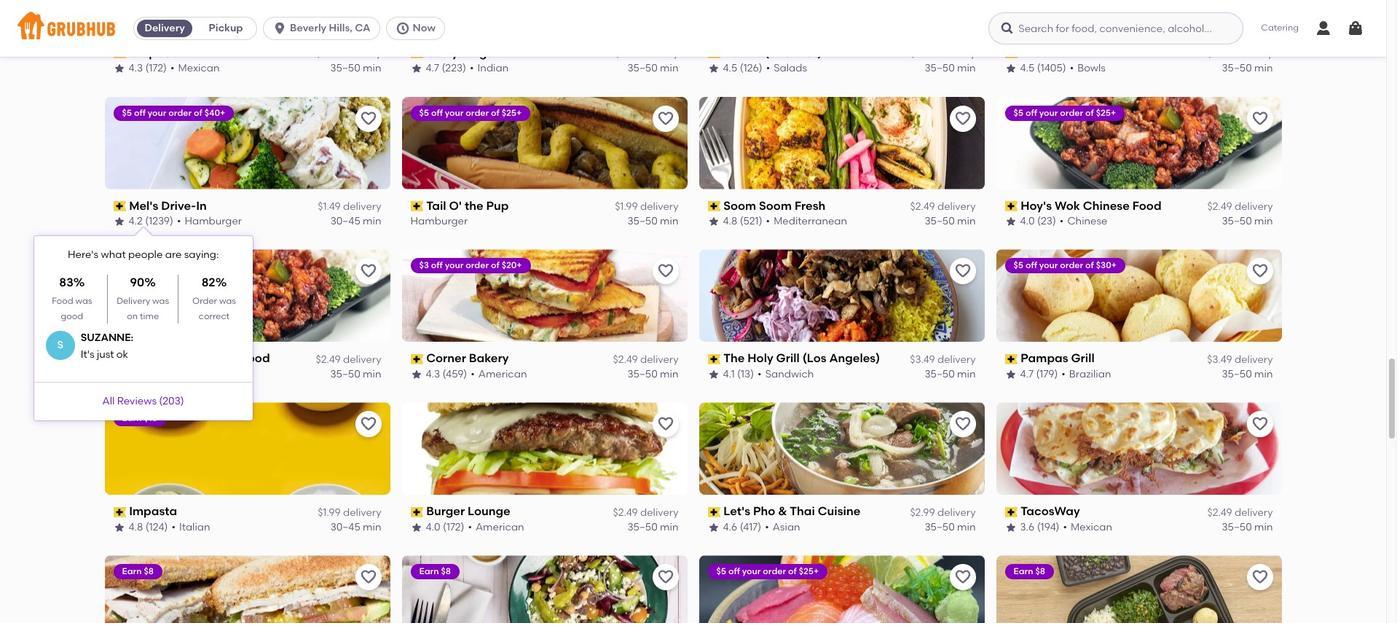 Task type: vqa. For each thing, say whether or not it's contained in the screenshot.


Task type: locate. For each thing, give the bounding box(es) containing it.
0 vertical spatial food
[[1133, 199, 1162, 212]]

american
[[479, 368, 527, 380], [476, 521, 524, 533]]

of for corner bakery logo
[[491, 260, 500, 271]]

0 horizontal spatial (172)
[[145, 62, 167, 75]]

subscription pass image left corner
[[411, 354, 423, 364]]

• american down lounge
[[468, 521, 524, 533]]

2 horizontal spatial was
[[219, 296, 236, 306]]

ok
[[116, 349, 128, 361]]

your down (417)
[[742, 566, 761, 577]]

1 vertical spatial hoy's wok chinese food
[[129, 352, 270, 365]]

3 was from the left
[[219, 296, 236, 306]]

(172) down chipotle
[[145, 62, 167, 75]]

here's what people are saying:
[[68, 249, 219, 261]]

the holy grill (los angeles) logo image
[[699, 250, 985, 342]]

american down lounge
[[476, 521, 524, 533]]

0 horizontal spatial wok
[[163, 352, 189, 365]]

1 earn $8 from the left
[[122, 566, 154, 577]]

3 $8 from the left
[[1036, 566, 1046, 577]]

$8 down 3.6 (194) in the bottom of the page
[[1036, 566, 1046, 577]]

(172)
[[145, 62, 167, 75], [443, 521, 465, 533]]

1 $3.49 from the left
[[910, 353, 935, 366]]

• bowls
[[1070, 62, 1106, 75]]

beverly hills, ca button
[[263, 17, 386, 40]]

1 $3.49 delivery from the left
[[910, 353, 976, 366]]

of up the 82
[[194, 260, 202, 271]]

subscription pass image for pampas grill
[[1005, 354, 1018, 364]]

1 vertical spatial food
[[52, 296, 73, 306]]

wok up 203
[[163, 352, 189, 365]]

soom up (521)
[[759, 199, 792, 212]]

cuisine
[[818, 504, 861, 518]]

your left $30+
[[1040, 260, 1058, 271]]

order down • indian
[[466, 108, 489, 118]]

0 horizontal spatial was
[[75, 296, 92, 306]]

(194)
[[1037, 521, 1060, 533]]

subscription pass image left burger
[[411, 507, 423, 517]]

hamburger
[[185, 215, 242, 227], [411, 215, 468, 227]]

save this restaurant image for pampas grill logo
[[1251, 263, 1269, 280]]

30–45 for impasta
[[331, 521, 361, 533]]

$2.99 delivery
[[910, 506, 976, 519]]

fresh
[[795, 199, 826, 212]]

4.8 left (124)
[[129, 521, 143, 533]]

0 vertical spatial 4.3
[[129, 62, 143, 75]]

4.7 down curry
[[426, 62, 439, 75]]

your for corner bakery logo
[[445, 260, 464, 271]]

4.5 down taco
[[1021, 62, 1035, 75]]

your down 4.3 (172)
[[148, 108, 166, 118]]

was inside 90 delivery was on time
[[152, 296, 169, 306]]

was for 90
[[152, 296, 169, 306]]

grill up • brazilian
[[1071, 352, 1095, 365]]

$2.49 for 'star icon' underneath ok
[[316, 353, 341, 366]]

$1.49
[[318, 200, 341, 213]]

svg image
[[1315, 20, 1333, 37], [273, 21, 287, 36]]

hamburger down in on the left of page
[[185, 215, 242, 227]]

$3.49 for the holy grill (los angeles)
[[910, 353, 935, 366]]

0 vertical spatial 30–45
[[331, 215, 361, 227]]

just
[[97, 349, 114, 361]]

earn for bbq bill logo
[[419, 566, 439, 577]]

2 30–45 min from the top
[[331, 521, 381, 533]]

30–45 min
[[331, 215, 381, 227], [331, 521, 381, 533]]

subscription pass image
[[113, 48, 126, 58], [411, 48, 423, 58], [708, 48, 721, 58], [1005, 48, 1018, 58], [411, 201, 423, 211], [1005, 201, 1018, 211], [113, 354, 126, 364], [708, 354, 721, 364], [1005, 507, 1018, 517]]

all reviews ( 203 )
[[102, 395, 184, 407]]

save this restaurant image
[[360, 110, 377, 127], [657, 263, 674, 280], [1251, 263, 1269, 280], [657, 416, 674, 433], [1251, 416, 1269, 433], [657, 569, 674, 586], [954, 569, 972, 586], [1251, 569, 1269, 586]]

subscription pass image for impasta
[[113, 507, 126, 517]]

1 horizontal spatial 4.3
[[426, 368, 440, 380]]

tooltip
[[34, 228, 253, 420]]

1 vertical spatial mexican
[[1071, 521, 1113, 533]]

soom
[[724, 199, 756, 212], [759, 199, 792, 212]]

• mexican for tacosway
[[1064, 521, 1113, 533]]

2 vertical spatial 4.0
[[426, 521, 441, 533]]

3.6
[[1021, 521, 1035, 533]]

delivery inside 90 delivery was on time
[[117, 296, 150, 306]]

order for mel's drive-in logo at the top left of page
[[169, 108, 192, 118]]

$3
[[419, 260, 429, 271]]

4.0 up $5 off your order of $30+
[[1021, 215, 1035, 227]]

order right the people
[[169, 260, 192, 271]]

was up good
[[75, 296, 92, 306]]

1 vertical spatial 4.0 (23)
[[129, 368, 165, 380]]

your
[[148, 108, 166, 118], [445, 108, 464, 118], [1040, 108, 1058, 118], [148, 260, 166, 271], [445, 260, 464, 271], [1040, 260, 1058, 271], [742, 566, 761, 577]]

0 horizontal spatial 4.8
[[129, 521, 143, 533]]

subscription pass image for let's pho & thai cuisine
[[708, 507, 721, 517]]

4.5 down "berlins"
[[723, 62, 738, 75]]

1 vertical spatial • chinese
[[168, 368, 216, 380]]

4.3
[[129, 62, 143, 75], [426, 368, 440, 380]]

curry
[[426, 46, 458, 60]]

here's
[[68, 249, 98, 261]]

$5 off your order of $25+
[[419, 108, 522, 118], [1014, 108, 1116, 118], [122, 260, 225, 271], [717, 566, 819, 577]]

hoy's wok chinese food down correct on the left
[[129, 352, 270, 365]]

$25+ down bowls
[[1096, 108, 1116, 118]]

your for mel's drive-in logo at the top left of page
[[148, 108, 166, 118]]

4.0 down burger
[[426, 521, 441, 533]]

of down indian
[[491, 108, 500, 118]]

4.3 down chipotle
[[129, 62, 143, 75]]

order left the $20+
[[466, 260, 489, 271]]

1 vertical spatial (172)
[[443, 521, 465, 533]]

pho
[[753, 504, 776, 518]]

chinese
[[1083, 199, 1130, 212], [1068, 215, 1108, 227], [192, 352, 238, 365], [176, 368, 216, 380]]

• american for corner bakery
[[471, 368, 527, 380]]

tail o' the pup logo image
[[402, 97, 687, 189]]

0 vertical spatial 4.0 (23)
[[1021, 215, 1056, 227]]

1 30–45 from the top
[[331, 215, 361, 227]]

$3.49
[[910, 353, 935, 366], [1208, 353, 1233, 366]]

$8 down 4.0 (172) in the bottom left of the page
[[441, 566, 451, 577]]

delivery up on
[[117, 296, 150, 306]]

ca
[[355, 22, 371, 34]]

star icon image left 4.8 (124)
[[113, 522, 125, 533]]

1 4.5 from the left
[[723, 62, 738, 75]]

$5
[[122, 108, 132, 118], [419, 108, 429, 118], [1014, 108, 1024, 118], [122, 260, 132, 271], [1014, 260, 1024, 271], [717, 566, 726, 577]]

0 horizontal spatial 4.0
[[129, 368, 143, 380]]

0 horizontal spatial grill
[[776, 352, 800, 365]]

salads
[[774, 62, 807, 75]]

taco
[[1021, 46, 1049, 60]]

curry kingdom
[[426, 46, 513, 60]]

indian
[[478, 62, 509, 75]]

save this restaurant image for 'la vaca brazilian grill logo'
[[1251, 569, 1269, 586]]

grill up sandwich
[[776, 352, 800, 365]]

0 horizontal spatial 4.3
[[129, 62, 143, 75]]

1 horizontal spatial hamburger
[[411, 215, 468, 227]]

2 30–45 from the top
[[331, 521, 361, 533]]

soom up 4.8 (521)
[[724, 199, 756, 212]]

was up correct on the left
[[219, 296, 236, 306]]

1 vertical spatial 4.0
[[129, 368, 143, 380]]

1 horizontal spatial $8
[[441, 566, 451, 577]]

star icon image
[[113, 63, 125, 75], [411, 63, 422, 75], [708, 63, 720, 75], [1005, 63, 1017, 75], [113, 216, 125, 228], [708, 216, 720, 228], [1005, 216, 1017, 228], [113, 369, 125, 381], [411, 369, 422, 381], [708, 369, 720, 381], [1005, 369, 1017, 381], [113, 522, 125, 533], [411, 522, 422, 533], [708, 522, 720, 533], [1005, 522, 1017, 533]]

1 horizontal spatial hoy's wok chinese food logo image
[[996, 97, 1282, 189]]

0 horizontal spatial 4.7
[[426, 62, 439, 75]]

hoy's wok chinese food logo image
[[996, 97, 1282, 189], [105, 250, 390, 342]]

4.7 for curry kingdom
[[426, 62, 439, 75]]

1 vertical spatial hoy's wok chinese food logo image
[[105, 250, 390, 342]]

1 horizontal spatial (23)
[[1038, 215, 1056, 227]]

1 horizontal spatial svg image
[[1001, 21, 1015, 36]]

impasta logo image
[[105, 402, 390, 495]]

pickup button
[[195, 17, 257, 40]]

2 horizontal spatial 4.0
[[1021, 215, 1035, 227]]

earn $8 for 'la vaca brazilian grill logo'
[[1014, 566, 1046, 577]]

1 horizontal spatial 4.8
[[723, 215, 738, 227]]

$2.99
[[910, 506, 935, 519]]

earn $8 down 3.6
[[1014, 566, 1046, 577]]

order down • bowls
[[1060, 108, 1084, 118]]

earn
[[122, 413, 142, 424], [122, 566, 142, 577], [419, 566, 439, 577], [1014, 566, 1034, 577]]

(521)
[[740, 215, 763, 227]]

la vaca brazilian grill logo image
[[996, 555, 1282, 623]]

0 horizontal spatial $3.49 delivery
[[910, 353, 976, 366]]

2 $3.49 from the left
[[1208, 353, 1233, 366]]

$2.49
[[316, 47, 341, 60], [911, 47, 935, 60], [911, 200, 935, 213], [1208, 200, 1233, 213], [316, 353, 341, 366], [613, 353, 638, 366], [613, 506, 638, 519], [1208, 506, 1233, 519]]

0 vertical spatial $1.99 delivery
[[615, 47, 679, 60]]

1 vertical spatial • mexican
[[1064, 521, 1113, 533]]

subscription pass image
[[113, 201, 126, 211], [708, 201, 721, 211], [411, 354, 423, 364], [1005, 354, 1018, 364], [113, 507, 126, 517], [411, 507, 423, 517], [708, 507, 721, 517]]

• down bell
[[1070, 62, 1074, 75]]

tacosway logo image
[[996, 402, 1282, 495]]

$5 for sushi bop logo
[[717, 566, 726, 577]]

svg image inside now button
[[395, 21, 410, 36]]

bbq bill logo image
[[402, 555, 687, 623]]

order down • asian
[[763, 566, 786, 577]]

1 horizontal spatial mexican
[[1071, 521, 1113, 533]]

subscription pass image left impasta
[[113, 507, 126, 517]]

$1.49 delivery
[[318, 200, 381, 213]]

• chinese up $5 off your order of $30+
[[1060, 215, 1108, 227]]

(459)
[[443, 368, 467, 380]]

0 vertical spatial (172)
[[145, 62, 167, 75]]

$25+ up the 82
[[205, 260, 225, 271]]

$1.99 delivery
[[615, 47, 679, 60], [615, 200, 679, 213], [318, 506, 381, 519]]

of for mel's drive-in logo at the top left of page
[[194, 108, 202, 118]]

• mexican down chipotle
[[171, 62, 220, 75]]

1 horizontal spatial • chinese
[[1060, 215, 1108, 227]]

0 horizontal spatial (23)
[[146, 368, 165, 380]]

lounge
[[468, 504, 511, 518]]

2 $8 from the left
[[441, 566, 451, 577]]

3 earn $8 from the left
[[1014, 566, 1046, 577]]

let's pho & thai cuisine logo image
[[699, 402, 985, 495]]

4.0 (23) up all reviews ( 203 )
[[129, 368, 165, 380]]

$8 down 4.8 (124)
[[144, 566, 154, 577]]

american for lounge
[[476, 521, 524, 533]]

0 horizontal spatial earn $8
[[122, 566, 154, 577]]

star icon image left 4.6
[[708, 522, 720, 533]]

0 horizontal spatial • mexican
[[171, 62, 220, 75]]

hoy's
[[1021, 199, 1052, 212], [129, 352, 160, 365]]

hoy's wok chinese food up $30+
[[1021, 199, 1162, 212]]

$5 for mel's drive-in logo at the top left of page
[[122, 108, 132, 118]]

4.0 (23) up $5 off your order of $30+
[[1021, 215, 1056, 227]]

• down berlins (w 3rd st)
[[766, 62, 770, 75]]

1 vertical spatial american
[[476, 521, 524, 533]]

0 vertical spatial 30–45 min
[[331, 215, 381, 227]]

1 vertical spatial 4.7
[[1021, 368, 1034, 380]]

0 horizontal spatial hoy's wok chinese food
[[129, 352, 270, 365]]

1 horizontal spatial wok
[[1055, 199, 1081, 212]]

your right $3
[[445, 260, 464, 271]]

$30+
[[1096, 260, 1117, 271]]

wok for 'star icon' over $5 off your order of $30+
[[1055, 199, 1081, 212]]

0 vertical spatial hoy's wok chinese food logo image
[[996, 97, 1282, 189]]

1 vertical spatial delivery
[[117, 296, 150, 306]]

(179)
[[1036, 368, 1058, 380]]

of left $30+
[[1086, 260, 1094, 271]]

1 horizontal spatial 4.7
[[1021, 368, 1034, 380]]

off
[[134, 108, 146, 118], [431, 108, 443, 118], [1026, 108, 1038, 118], [134, 260, 146, 271], [431, 260, 443, 271], [1026, 260, 1038, 271], [729, 566, 740, 577]]

star icon image left 4.7 (179)
[[1005, 369, 1017, 381]]

earn for lazy daisy of beverly hills logo
[[122, 566, 142, 577]]

30–45
[[331, 215, 361, 227], [331, 521, 361, 533]]

now
[[413, 22, 436, 34]]

0 vertical spatial wok
[[1055, 199, 1081, 212]]

order for tail o' the pup logo
[[466, 108, 489, 118]]

0 horizontal spatial svg image
[[395, 21, 410, 36]]

earn for 'la vaca brazilian grill logo'
[[1014, 566, 1034, 577]]

0 horizontal spatial hamburger
[[185, 215, 242, 227]]

of left the $40+ on the top left
[[194, 108, 202, 118]]

4.8 (124)
[[129, 521, 168, 533]]

0 vertical spatial (23)
[[1038, 215, 1056, 227]]

svg image right catering button
[[1315, 20, 1333, 37]]

1 hamburger from the left
[[185, 215, 242, 227]]

subscription pass image for corner bakery
[[411, 354, 423, 364]]

1 horizontal spatial grill
[[1071, 352, 1095, 365]]

order
[[169, 108, 192, 118], [466, 108, 489, 118], [1060, 108, 1084, 118], [169, 260, 192, 271], [466, 260, 489, 271], [1060, 260, 1084, 271], [763, 566, 786, 577]]

0 vertical spatial hoy's wok chinese food
[[1021, 199, 1162, 212]]

• mexican right (194)
[[1064, 521, 1113, 533]]

0 vertical spatial hoy's
[[1021, 199, 1052, 212]]

are
[[165, 249, 182, 261]]

4.7 (223)
[[426, 62, 466, 75]]

(13)
[[737, 368, 754, 380]]

• down "corner bakery" in the bottom of the page
[[471, 368, 475, 380]]

1 $8 from the left
[[144, 566, 154, 577]]

30–45 for mel's drive-in
[[331, 215, 361, 227]]

subscription pass image left mel's
[[113, 201, 126, 211]]

earn $10
[[122, 413, 157, 424]]

hoy's right ok
[[129, 352, 160, 365]]

$1.99
[[615, 47, 638, 60], [615, 200, 638, 213], [318, 506, 341, 519]]

• hamburger
[[177, 215, 242, 227]]

1 horizontal spatial soom
[[759, 199, 792, 212]]

sandwich
[[766, 368, 814, 380]]

$1.99 for kingdom
[[615, 47, 638, 60]]

1 horizontal spatial 4.0
[[426, 521, 441, 533]]

delivery up chipotle
[[145, 22, 185, 34]]

save this restaurant image
[[657, 110, 674, 127], [954, 110, 972, 127], [1251, 110, 1269, 127], [360, 263, 377, 280], [954, 263, 972, 280], [360, 416, 377, 433], [954, 416, 972, 433], [360, 569, 377, 586]]

2 horizontal spatial food
[[1133, 199, 1162, 212]]

svg image left beverly
[[273, 21, 287, 36]]

1 vertical spatial 4.3
[[426, 368, 440, 380]]

earn down 4.8 (124)
[[122, 566, 142, 577]]

star icon image left the 4.1
[[708, 369, 720, 381]]

holy
[[748, 352, 774, 365]]

0 horizontal spatial svg image
[[273, 21, 287, 36]]

beverly
[[290, 22, 327, 34]]

earn down reviews at the bottom left
[[122, 413, 142, 424]]

• brazilian
[[1062, 368, 1112, 380]]

of for sushi bop logo
[[788, 566, 797, 577]]

$3.49 for pampas grill
[[1208, 353, 1233, 366]]

$2.49 for 'star icon' left of 4.0 (172) in the bottom left of the page
[[613, 506, 638, 519]]

2 was from the left
[[152, 296, 169, 306]]

4.3 for chipotle
[[129, 62, 143, 75]]

1 horizontal spatial was
[[152, 296, 169, 306]]

soom soom fresh logo image
[[699, 97, 985, 189]]

hamburger down tail
[[411, 215, 468, 227]]

$5 for pampas grill logo
[[1014, 260, 1024, 271]]

0 horizontal spatial 4.5
[[723, 62, 738, 75]]

was up time
[[152, 296, 169, 306]]

0 horizontal spatial hoy's wok chinese food logo image
[[105, 250, 390, 342]]

0 vertical spatial • american
[[471, 368, 527, 380]]

82
[[202, 275, 215, 289]]

2 vertical spatial $1.99
[[318, 506, 341, 519]]

wok up $5 off your order of $30+
[[1055, 199, 1081, 212]]

4.0 for 'star icon' left of 4.0 (172) in the bottom left of the page
[[426, 521, 441, 533]]

was for 82
[[219, 296, 236, 306]]

• right (194)
[[1064, 521, 1068, 533]]

1 grill from the left
[[776, 352, 800, 365]]

$20+
[[502, 260, 522, 271]]

2 earn $8 from the left
[[419, 566, 451, 577]]

4.3 for corner bakery
[[426, 368, 440, 380]]

4.7 for pampas grill
[[1021, 368, 1034, 380]]

4.0 up reviews at the bottom left
[[129, 368, 143, 380]]

1 vertical spatial hoy's
[[129, 352, 160, 365]]

• down burger lounge
[[468, 521, 472, 533]]

svg image
[[1347, 20, 1365, 37], [395, 21, 410, 36], [1001, 21, 1015, 36]]

0 horizontal spatial $8
[[144, 566, 154, 577]]

hoy's wok chinese food logo image for 'star icon' underneath ok
[[105, 250, 390, 342]]

0 vertical spatial mexican
[[178, 62, 220, 75]]

1 horizontal spatial earn $8
[[419, 566, 451, 577]]

0 horizontal spatial soom
[[724, 199, 756, 212]]

mexican right (194)
[[1071, 521, 1113, 533]]

• chinese up )
[[168, 368, 216, 380]]

4.8 left (521)
[[723, 215, 738, 227]]

(172) for chipotle
[[145, 62, 167, 75]]

earn $8 for bbq bill logo
[[419, 566, 451, 577]]

1 was from the left
[[75, 296, 92, 306]]

2 grill from the left
[[1071, 352, 1095, 365]]

(172) for burger lounge
[[443, 521, 465, 533]]

hills,
[[329, 22, 353, 34]]

order left the $40+ on the top left
[[169, 108, 192, 118]]

1 horizontal spatial (172)
[[443, 521, 465, 533]]

0 vertical spatial delivery
[[145, 22, 185, 34]]

• right (124)
[[172, 521, 176, 533]]

2 horizontal spatial earn $8
[[1014, 566, 1046, 577]]

0 vertical spatial • mexican
[[171, 62, 220, 75]]

earn down 4.0 (172) in the bottom left of the page
[[419, 566, 439, 577]]

order for sushi bop logo
[[763, 566, 786, 577]]

tooltip containing 83
[[34, 228, 253, 420]]

was inside 82 order was correct
[[219, 296, 236, 306]]

$3.49 delivery
[[910, 353, 976, 366], [1208, 353, 1273, 366]]

lazy daisy of beverly hills logo image
[[105, 555, 390, 623]]

83 food was good
[[52, 275, 92, 321]]

subscription pass image left pampas
[[1005, 354, 1018, 364]]

$2.49 delivery
[[316, 47, 381, 60], [911, 47, 976, 60], [911, 200, 976, 213], [1208, 200, 1273, 213], [316, 353, 381, 366], [613, 353, 679, 366], [613, 506, 679, 519], [1208, 506, 1273, 519]]

$8 for bbq bill logo
[[441, 566, 451, 577]]

0 vertical spatial 4.0
[[1021, 215, 1035, 227]]

0 horizontal spatial • chinese
[[168, 368, 216, 380]]

0 vertical spatial 4.8
[[723, 215, 738, 227]]

1 horizontal spatial food
[[241, 352, 270, 365]]

0 horizontal spatial $3.49
[[910, 353, 935, 366]]

(23)
[[1038, 215, 1056, 227], [146, 368, 165, 380]]

• down curry kingdom
[[470, 62, 474, 75]]

1 vertical spatial $1.99 delivery
[[615, 200, 679, 213]]

2 $3.49 delivery from the left
[[1208, 353, 1273, 366]]

was inside '83 food was good'
[[75, 296, 92, 306]]

1 horizontal spatial $3.49 delivery
[[1208, 353, 1273, 366]]

$5 for tail o' the pup logo
[[419, 108, 429, 118]]

0 horizontal spatial food
[[52, 296, 73, 306]]

(23) up $5 off your order of $30+
[[1038, 215, 1056, 227]]

0 horizontal spatial hoy's
[[129, 352, 160, 365]]

4.8
[[723, 215, 738, 227], [129, 521, 143, 533]]

earn $8 down 4.8 (124)
[[122, 566, 154, 577]]

1 vertical spatial wok
[[163, 352, 189, 365]]

off for corner bakery logo
[[431, 260, 443, 271]]

order for pampas grill logo
[[1060, 260, 1084, 271]]

2 horizontal spatial $8
[[1036, 566, 1046, 577]]

4.8 for soom soom fresh
[[723, 215, 738, 227]]

1 horizontal spatial • mexican
[[1064, 521, 1113, 533]]

4.5 for berlins (w 3rd st)
[[723, 62, 738, 75]]

$1.99 for o'
[[615, 200, 638, 213]]

the
[[724, 352, 745, 365]]

of down asian
[[788, 566, 797, 577]]

$8 for 'la vaca brazilian grill logo'
[[1036, 566, 1046, 577]]

2 hamburger from the left
[[411, 215, 468, 227]]

0 vertical spatial 4.7
[[426, 62, 439, 75]]

1 30–45 min from the top
[[331, 215, 381, 227]]

•
[[171, 62, 175, 75], [470, 62, 474, 75], [766, 62, 770, 75], [1070, 62, 1074, 75], [177, 215, 181, 227], [766, 215, 770, 227], [1060, 215, 1064, 227], [168, 368, 172, 380], [471, 368, 475, 380], [758, 368, 762, 380], [1062, 368, 1066, 380], [172, 521, 176, 533], [468, 521, 472, 533], [765, 521, 769, 533], [1064, 521, 1068, 533]]

1 vertical spatial • american
[[468, 521, 524, 533]]

1 vertical spatial 30–45
[[331, 521, 361, 533]]

your for tail o' the pup logo
[[445, 108, 464, 118]]

subscription pass image left let's
[[708, 507, 721, 517]]

1 vertical spatial $1.99
[[615, 200, 638, 213]]

delivery
[[145, 22, 185, 34], [117, 296, 150, 306]]

(172) down burger
[[443, 521, 465, 533]]

american down the bakery
[[479, 368, 527, 380]]

1 horizontal spatial $3.49
[[1208, 353, 1233, 366]]

$5 off your order of $25+ down • asian
[[717, 566, 819, 577]]

min
[[363, 62, 381, 75], [660, 62, 679, 75], [958, 62, 976, 75], [1255, 62, 1273, 75], [363, 215, 381, 227], [660, 215, 679, 227], [958, 215, 976, 227], [1255, 215, 1273, 227], [363, 368, 381, 380], [660, 368, 679, 380], [958, 368, 976, 380], [1255, 368, 1273, 380], [363, 521, 381, 533], [660, 521, 679, 533], [958, 521, 976, 533], [1255, 521, 1273, 533]]

2 4.5 from the left
[[1021, 62, 1035, 75]]

save this restaurant image for bbq bill logo
[[657, 569, 674, 586]]

kingdom
[[461, 46, 513, 60]]

$5 off your order of $25+ down (1405)
[[1014, 108, 1116, 118]]

all
[[102, 395, 115, 407]]

0 vertical spatial $1.99
[[615, 47, 638, 60]]



Task type: describe. For each thing, give the bounding box(es) containing it.
tacosway
[[1021, 504, 1080, 518]]

o'
[[449, 199, 462, 212]]

people
[[128, 249, 163, 261]]

off for tail o' the pup logo
[[431, 108, 443, 118]]

subscription pass image for soom soom fresh
[[708, 201, 721, 211]]

2 vertical spatial $1.99 delivery
[[318, 506, 381, 519]]

• right (179)
[[1062, 368, 1066, 380]]

of down • bowls
[[1086, 108, 1094, 118]]

(w
[[765, 46, 781, 60]]

the
[[465, 199, 484, 212]]

of for pampas grill logo
[[1086, 260, 1094, 271]]

food inside '83 food was good'
[[52, 296, 73, 306]]

(417)
[[740, 521, 762, 533]]

2 soom from the left
[[759, 199, 792, 212]]

star icon image left 4.5 (1405)
[[1005, 63, 1017, 75]]

chipotle
[[129, 46, 179, 60]]

american for bakery
[[479, 368, 527, 380]]

s
[[57, 339, 63, 351]]

&
[[778, 504, 787, 518]]

• up $5 off your order of $30+
[[1060, 215, 1064, 227]]

$2.49 for 'star icon' to the left of 3.6
[[1208, 506, 1233, 519]]

subscription pass image for mel's drive-in
[[113, 201, 126, 211]]

4.7 (179)
[[1021, 368, 1058, 380]]

correct
[[199, 311, 230, 321]]

(
[[159, 395, 163, 407]]

star icon image up $5 off your order of $30+
[[1005, 216, 1017, 228]]

$3.49 delivery for pampas grill
[[1208, 353, 1273, 366]]

burger lounge logo image
[[402, 402, 687, 495]]

save this restaurant image for mel's drive-in logo at the top left of page
[[360, 110, 377, 127]]

4.1 (13)
[[723, 368, 754, 380]]

• asian
[[765, 521, 801, 533]]

bowls
[[1078, 62, 1106, 75]]

• mexican for chipotle
[[171, 62, 220, 75]]

hoy's wok chinese food logo image for 'star icon' over $5 off your order of $30+
[[996, 97, 1282, 189]]

1 horizontal spatial svg image
[[1315, 20, 1333, 37]]

83
[[59, 275, 73, 289]]

drive-
[[161, 199, 196, 212]]

burger
[[426, 504, 465, 518]]

mel's
[[129, 199, 158, 212]]

$3.49 delivery for the holy grill (los angeles)
[[910, 353, 976, 366]]

star icon image left 4.0 (172) in the bottom left of the page
[[411, 522, 422, 533]]

• down the pho
[[765, 521, 769, 533]]

$5 off your order of $30+
[[1014, 260, 1117, 271]]

• up 203
[[168, 368, 172, 380]]

3.6 (194)
[[1021, 521, 1060, 533]]

star icon image left 3.6
[[1005, 522, 1017, 533]]

saying:
[[184, 249, 219, 261]]

$5 off your order of $25+ down (223)
[[419, 108, 522, 118]]

good
[[61, 311, 83, 321]]

star icon image left 4.8 (521)
[[708, 216, 720, 228]]

sushi bop logo image
[[699, 555, 985, 623]]

0 horizontal spatial 4.0 (23)
[[129, 368, 165, 380]]

90 delivery was on time
[[117, 275, 169, 321]]

order for corner bakery logo
[[466, 260, 489, 271]]

italian
[[179, 521, 210, 533]]

reviews
[[117, 395, 157, 407]]

4.2
[[129, 215, 143, 227]]

was for 83
[[75, 296, 92, 306]]

Search for food, convenience, alcohol... search field
[[989, 12, 1244, 44]]

on
[[127, 311, 138, 321]]

$5 off your order of $25+ up the 82
[[122, 260, 225, 271]]

• down the drive-
[[177, 215, 181, 227]]

• salads
[[766, 62, 807, 75]]

30–45 min for mel's drive-in
[[331, 215, 381, 227]]

203
[[163, 395, 181, 407]]

star icon image left 4.3 (172)
[[113, 63, 125, 75]]

)
[[181, 395, 184, 407]]

your up 90 delivery was on time
[[148, 260, 166, 271]]

30–45 min for impasta
[[331, 521, 381, 533]]

catering
[[1262, 23, 1299, 33]]

0 vertical spatial • chinese
[[1060, 215, 1108, 227]]

off for pampas grill logo
[[1026, 260, 1038, 271]]

• mediterranean
[[766, 215, 848, 227]]

earn $8 for lazy daisy of beverly hills logo
[[122, 566, 154, 577]]

your down (1405)
[[1040, 108, 1058, 118]]

• italian
[[172, 521, 210, 533]]

4.3 (172)
[[129, 62, 167, 75]]

angeles)
[[830, 352, 880, 365]]

4.6
[[723, 521, 738, 533]]

corner bakery logo image
[[402, 250, 687, 342]]

pup
[[486, 199, 509, 212]]

• right (521)
[[766, 215, 770, 227]]

4.0 for 'star icon' over $5 off your order of $30+
[[1021, 215, 1035, 227]]

pickup
[[209, 22, 243, 34]]

(126)
[[740, 62, 763, 75]]

star icon image left 4.7 (223)
[[411, 63, 422, 75]]

delivery inside button
[[145, 22, 185, 34]]

• down chipotle
[[171, 62, 175, 75]]

star icon image left 4.5 (126)
[[708, 63, 720, 75]]

1 vertical spatial (23)
[[146, 368, 165, 380]]

wok for 'star icon' underneath ok
[[163, 352, 189, 365]]

1 horizontal spatial hoy's
[[1021, 199, 1052, 212]]

main navigation navigation
[[0, 0, 1387, 57]]

$1.99 delivery for kingdom
[[615, 47, 679, 60]]

order
[[192, 296, 217, 306]]

save this restaurant image for corner bakery logo
[[657, 263, 674, 280]]

(los
[[803, 352, 827, 365]]

2 vertical spatial food
[[241, 352, 270, 365]]

mexican for chipotle
[[178, 62, 220, 75]]

$25+ down indian
[[502, 108, 522, 118]]

asian
[[773, 521, 801, 533]]

tail o' the pup
[[426, 199, 509, 212]]

• sandwich
[[758, 368, 814, 380]]

of for tail o' the pup logo
[[491, 108, 500, 118]]

time
[[140, 311, 159, 321]]

$1.99 delivery for o'
[[615, 200, 679, 213]]

1 horizontal spatial 4.0 (23)
[[1021, 215, 1056, 227]]

$4.49
[[1208, 47, 1233, 60]]

pampas grill logo image
[[996, 250, 1282, 342]]

$8 for lazy daisy of beverly hills logo
[[144, 566, 154, 577]]

$2.49 for 'star icon' over $5 off your order of $30+
[[1208, 200, 1233, 213]]

it's
[[81, 349, 94, 361]]

taco bell
[[1021, 46, 1073, 60]]

4.8 for impasta
[[129, 521, 143, 533]]

4.0 for 'star icon' underneath ok
[[129, 368, 143, 380]]

(223)
[[442, 62, 466, 75]]

bakery
[[469, 352, 509, 365]]

impasta
[[129, 504, 177, 518]]

4.5 for taco bell
[[1021, 62, 1035, 75]]

4.5 (1405)
[[1021, 62, 1067, 75]]

brazilian
[[1070, 368, 1112, 380]]

save this restaurant image for sushi bop logo
[[954, 569, 972, 586]]

berlins
[[724, 46, 762, 60]]

svg image inside beverly hills, ca button
[[273, 21, 287, 36]]

4.0 (172)
[[426, 521, 465, 533]]

(124)
[[146, 521, 168, 533]]

mexican for tacosway
[[1071, 521, 1113, 533]]

beverly hills, ca
[[290, 22, 371, 34]]

star icon image left 4.3 (459)
[[411, 369, 422, 381]]

pampas grill
[[1021, 352, 1095, 365]]

corner
[[426, 352, 466, 365]]

off for mel's drive-in logo at the top left of page
[[134, 108, 146, 118]]

• american for burger lounge
[[468, 521, 524, 533]]

$40+
[[205, 108, 225, 118]]

4.5 (126)
[[723, 62, 763, 75]]

3rd
[[784, 46, 803, 60]]

(1405)
[[1037, 62, 1067, 75]]

4.2 (1239)
[[129, 215, 173, 227]]

$2.49 for 'star icon' to the left of 4.8 (521)
[[911, 200, 935, 213]]

1 soom from the left
[[724, 199, 756, 212]]

1 horizontal spatial hoy's wok chinese food
[[1021, 199, 1162, 212]]

delivery button
[[134, 17, 195, 40]]

4.6 (417)
[[723, 521, 762, 533]]

$3 off your order of $20+
[[419, 260, 522, 271]]

your for pampas grill logo
[[1040, 260, 1058, 271]]

mel's drive-in
[[129, 199, 207, 212]]

star icon image left 4.2
[[113, 216, 125, 228]]

your for sushi bop logo
[[742, 566, 761, 577]]

• indian
[[470, 62, 509, 75]]

suzanne it's just ok
[[81, 331, 131, 361]]

4.8 (521)
[[723, 215, 763, 227]]

$2.49 for 'star icon' on the left of 4.5 (126)
[[911, 47, 935, 60]]

$2.49 for 'star icon' left of 4.3 (459)
[[613, 353, 638, 366]]

the holy grill (los angeles)
[[724, 352, 880, 365]]

bell
[[1052, 46, 1073, 60]]

2 horizontal spatial svg image
[[1347, 20, 1365, 37]]

mel's drive-in logo image
[[105, 97, 390, 189]]

star icon image down ok
[[113, 369, 125, 381]]

(1239)
[[145, 215, 173, 227]]

off for sushi bop logo
[[729, 566, 740, 577]]

subscription pass image for burger lounge
[[411, 507, 423, 517]]

earn for impasta logo
[[122, 413, 142, 424]]

• right (13)
[[758, 368, 762, 380]]

$2.49 for 'star icon' to the left of 4.3 (172)
[[316, 47, 341, 60]]

$25+ down asian
[[799, 566, 819, 577]]

burger lounge
[[426, 504, 511, 518]]



